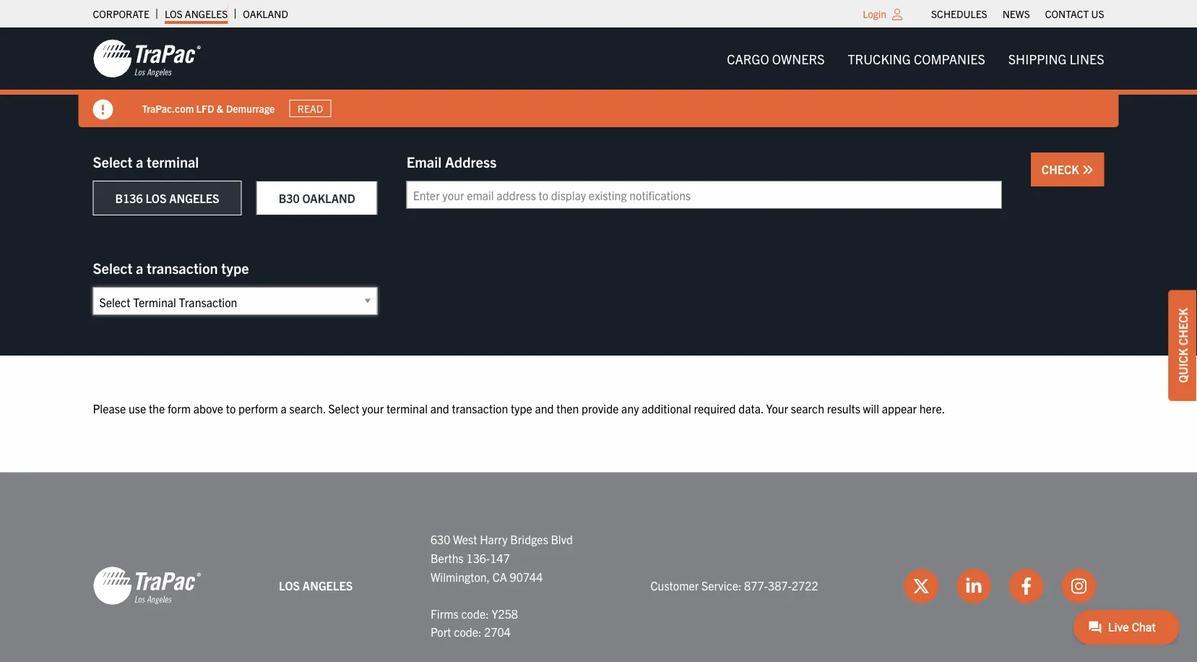 Task type: describe. For each thing, give the bounding box(es) containing it.
1 vertical spatial transaction
[[452, 401, 508, 415]]

387-
[[768, 578, 792, 593]]

firms code:  y258 port code:  2704
[[431, 606, 518, 639]]

above
[[193, 401, 223, 415]]

service:
[[702, 578, 742, 593]]

select for select a transaction type
[[93, 258, 133, 276]]

blvd
[[551, 532, 573, 546]]

will
[[863, 401, 880, 415]]

customer
[[651, 578, 699, 593]]

then
[[557, 401, 579, 415]]

us
[[1092, 7, 1105, 20]]

news
[[1003, 7, 1030, 20]]

cargo owners link
[[716, 44, 837, 73]]

menu bar containing schedules
[[924, 4, 1112, 24]]

banner containing cargo owners
[[0, 27, 1198, 127]]

1 horizontal spatial oakland
[[302, 191, 355, 205]]

0 horizontal spatial solid image
[[93, 99, 113, 120]]

check inside 'link'
[[1176, 308, 1190, 346]]

address
[[445, 152, 497, 170]]

login link
[[863, 7, 887, 20]]

corporate link
[[93, 4, 150, 24]]

solid image inside check button
[[1082, 164, 1094, 176]]

berths
[[431, 550, 464, 565]]

select for select a terminal
[[93, 152, 133, 170]]

firms
[[431, 606, 459, 620]]

1 vertical spatial code:
[[454, 624, 482, 639]]

&
[[217, 102, 224, 115]]

cargo
[[727, 50, 769, 66]]

west
[[453, 532, 477, 546]]

appear
[[882, 401, 917, 415]]

additional
[[642, 401, 691, 415]]

1 vertical spatial los
[[146, 191, 167, 205]]

perform
[[238, 401, 278, 415]]

select a transaction type
[[93, 258, 249, 276]]

harry
[[480, 532, 508, 546]]

630
[[431, 532, 451, 546]]

b30 oakland
[[279, 191, 355, 205]]

lfd
[[196, 102, 214, 115]]

data.
[[739, 401, 764, 415]]

2 vertical spatial a
[[281, 401, 287, 415]]

136-
[[466, 550, 490, 565]]

results
[[827, 401, 861, 415]]

read
[[298, 102, 323, 115]]

menu bar containing cargo owners
[[716, 44, 1116, 73]]

oakland link
[[243, 4, 288, 24]]

90744
[[510, 569, 543, 583]]

email address
[[407, 152, 497, 170]]

trapac.com lfd & demurrage
[[142, 102, 275, 115]]

2722
[[792, 578, 819, 593]]

0 vertical spatial los angeles
[[165, 7, 228, 20]]



Task type: vqa. For each thing, say whether or not it's contained in the screenshot.
the Cargo Owners
yes



Task type: locate. For each thing, give the bounding box(es) containing it.
a for terminal
[[136, 152, 143, 170]]

menu bar
[[924, 4, 1112, 24], [716, 44, 1116, 73]]

wilmington,
[[431, 569, 490, 583]]

0 vertical spatial solid image
[[93, 99, 113, 120]]

and
[[430, 401, 449, 415], [535, 401, 554, 415]]

0 vertical spatial los angeles image
[[93, 38, 201, 79]]

1 vertical spatial terminal
[[387, 401, 428, 415]]

quick
[[1176, 348, 1190, 383]]

a down b136
[[136, 258, 143, 276]]

0 vertical spatial code:
[[461, 606, 489, 620]]

email
[[407, 152, 442, 170]]

shipping lines link
[[997, 44, 1116, 73]]

0 horizontal spatial transaction
[[147, 258, 218, 276]]

1 vertical spatial menu bar
[[716, 44, 1116, 73]]

trapac.com
[[142, 102, 194, 115]]

port
[[431, 624, 451, 639]]

los
[[165, 7, 183, 20], [146, 191, 167, 205], [279, 578, 300, 593]]

1 horizontal spatial solid image
[[1082, 164, 1094, 176]]

0 horizontal spatial type
[[221, 258, 249, 276]]

solid image
[[93, 99, 113, 120], [1082, 164, 1094, 176]]

angeles inside footer
[[303, 578, 353, 593]]

shipping
[[1009, 50, 1067, 66]]

2 los angeles image from the top
[[93, 565, 201, 606]]

check inside button
[[1042, 162, 1082, 176]]

here.
[[920, 401, 945, 415]]

select
[[93, 152, 133, 170], [93, 258, 133, 276], [328, 401, 359, 415]]

2 and from the left
[[535, 401, 554, 415]]

b136
[[115, 191, 143, 205]]

1 horizontal spatial check
[[1176, 308, 1190, 346]]

los angeles image inside footer
[[93, 565, 201, 606]]

a for transaction
[[136, 258, 143, 276]]

search.
[[289, 401, 326, 415]]

los angeles link
[[165, 4, 228, 24]]

2 vertical spatial los
[[279, 578, 300, 593]]

los angeles image inside banner
[[93, 38, 201, 79]]

select up b136
[[93, 152, 133, 170]]

form
[[168, 401, 191, 415]]

630 west harry bridges blvd berths 136-147 wilmington, ca 90744
[[431, 532, 573, 583]]

1 vertical spatial select
[[93, 258, 133, 276]]

1 los angeles image from the top
[[93, 38, 201, 79]]

select down b136
[[93, 258, 133, 276]]

shipping lines
[[1009, 50, 1105, 66]]

search
[[791, 401, 825, 415]]

code: right port
[[454, 624, 482, 639]]

trucking companies link
[[837, 44, 997, 73]]

customer service: 877-387-2722
[[651, 578, 819, 593]]

transaction
[[147, 258, 218, 276], [452, 401, 508, 415]]

1 vertical spatial los angeles image
[[93, 565, 201, 606]]

check button
[[1031, 152, 1105, 186]]

terminal up b136 los angeles
[[147, 152, 199, 170]]

trucking companies
[[848, 50, 986, 66]]

any
[[622, 401, 639, 415]]

0 horizontal spatial and
[[430, 401, 449, 415]]

menu bar down "light" image
[[716, 44, 1116, 73]]

ca
[[493, 569, 507, 583]]

1 vertical spatial a
[[136, 258, 143, 276]]

and right your
[[430, 401, 449, 415]]

b136 los angeles
[[115, 191, 219, 205]]

0 vertical spatial angeles
[[185, 7, 228, 20]]

terminal
[[147, 152, 199, 170], [387, 401, 428, 415]]

los angeles
[[165, 7, 228, 20], [279, 578, 353, 593]]

light image
[[893, 9, 903, 20]]

los angeles image for footer containing 630 west harry bridges blvd
[[93, 565, 201, 606]]

menu bar up shipping
[[924, 4, 1112, 24]]

1 vertical spatial angeles
[[169, 191, 219, 205]]

schedules
[[932, 7, 988, 20]]

select a terminal
[[93, 152, 199, 170]]

corporate
[[93, 7, 150, 20]]

bridges
[[510, 532, 548, 546]]

1 vertical spatial oakland
[[302, 191, 355, 205]]

2 vertical spatial select
[[328, 401, 359, 415]]

b30
[[279, 191, 300, 205]]

oakland right los angeles link on the top left of page
[[243, 7, 288, 20]]

your
[[767, 401, 789, 415]]

0 vertical spatial a
[[136, 152, 143, 170]]

schedules link
[[932, 4, 988, 24]]

oakland
[[243, 7, 288, 20], [302, 191, 355, 205]]

0 vertical spatial menu bar
[[924, 4, 1112, 24]]

147
[[490, 550, 510, 565]]

read link
[[289, 100, 332, 117]]

0 vertical spatial type
[[221, 258, 249, 276]]

cargo owners
[[727, 50, 825, 66]]

0 horizontal spatial terminal
[[147, 152, 199, 170]]

required
[[694, 401, 736, 415]]

and left then
[[535, 401, 554, 415]]

footer containing 630 west harry bridges blvd
[[0, 472, 1198, 662]]

1 horizontal spatial type
[[511, 401, 532, 415]]

owners
[[772, 50, 825, 66]]

0 horizontal spatial los angeles
[[165, 7, 228, 20]]

a up b136
[[136, 152, 143, 170]]

oakland right b30 on the left top of page
[[302, 191, 355, 205]]

contact us
[[1046, 7, 1105, 20]]

quick check link
[[1169, 290, 1198, 401]]

lines
[[1070, 50, 1105, 66]]

1 vertical spatial check
[[1176, 308, 1190, 346]]

1 horizontal spatial los angeles
[[279, 578, 353, 593]]

1 vertical spatial los angeles
[[279, 578, 353, 593]]

0 vertical spatial check
[[1042, 162, 1082, 176]]

type
[[221, 258, 249, 276], [511, 401, 532, 415]]

angeles
[[185, 7, 228, 20], [169, 191, 219, 205], [303, 578, 353, 593]]

code:
[[461, 606, 489, 620], [454, 624, 482, 639]]

0 vertical spatial terminal
[[147, 152, 199, 170]]

los angeles image for banner containing cargo owners
[[93, 38, 201, 79]]

y258
[[492, 606, 518, 620]]

please use the form above to perform a search. select your terminal and transaction type and then provide any additional required data. your search results will appear here.
[[93, 401, 945, 415]]

a
[[136, 152, 143, 170], [136, 258, 143, 276], [281, 401, 287, 415]]

los inside footer
[[279, 578, 300, 593]]

use
[[129, 401, 146, 415]]

1 vertical spatial solid image
[[1082, 164, 1094, 176]]

0 horizontal spatial check
[[1042, 162, 1082, 176]]

quick check
[[1176, 308, 1190, 383]]

banner
[[0, 27, 1198, 127]]

los angeles inside footer
[[279, 578, 353, 593]]

1 horizontal spatial transaction
[[452, 401, 508, 415]]

check
[[1042, 162, 1082, 176], [1176, 308, 1190, 346]]

terminal right your
[[387, 401, 428, 415]]

your
[[362, 401, 384, 415]]

provide
[[582, 401, 619, 415]]

companies
[[914, 50, 986, 66]]

contact us link
[[1046, 4, 1105, 24]]

news link
[[1003, 4, 1030, 24]]

Email Address email field
[[407, 181, 1002, 209]]

the
[[149, 401, 165, 415]]

login
[[863, 7, 887, 20]]

los angeles image
[[93, 38, 201, 79], [93, 565, 201, 606]]

a left search.
[[281, 401, 287, 415]]

0 vertical spatial oakland
[[243, 7, 288, 20]]

code: up 2704
[[461, 606, 489, 620]]

select left your
[[328, 401, 359, 415]]

1 and from the left
[[430, 401, 449, 415]]

please
[[93, 401, 126, 415]]

demurrage
[[226, 102, 275, 115]]

0 vertical spatial transaction
[[147, 258, 218, 276]]

contact
[[1046, 7, 1089, 20]]

0 horizontal spatial oakland
[[243, 7, 288, 20]]

to
[[226, 401, 236, 415]]

0 vertical spatial los
[[165, 7, 183, 20]]

877-
[[744, 578, 768, 593]]

2 vertical spatial angeles
[[303, 578, 353, 593]]

footer
[[0, 472, 1198, 662]]

1 horizontal spatial terminal
[[387, 401, 428, 415]]

trucking
[[848, 50, 911, 66]]

2704
[[484, 624, 511, 639]]

1 horizontal spatial and
[[535, 401, 554, 415]]

0 vertical spatial select
[[93, 152, 133, 170]]

1 vertical spatial type
[[511, 401, 532, 415]]



